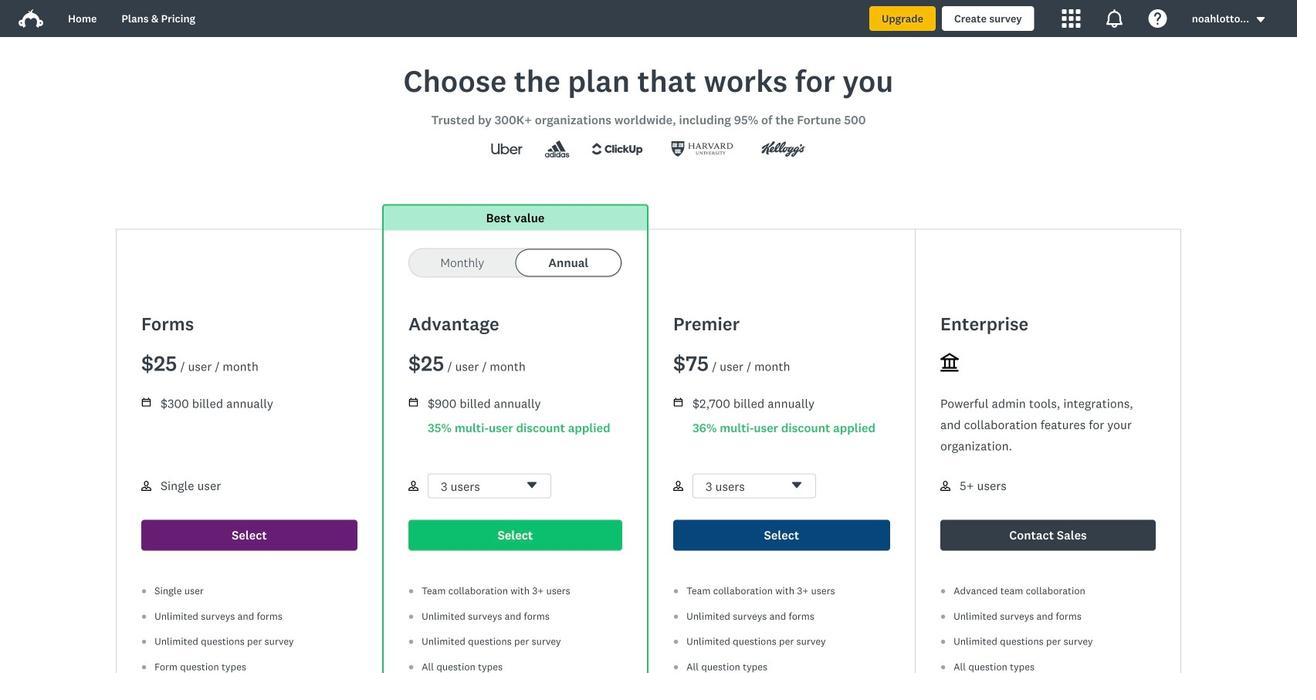 Task type: describe. For each thing, give the bounding box(es) containing it.
2 brand logo image from the top
[[19, 9, 43, 28]]

help icon image
[[1149, 9, 1168, 28]]

1 select menu field from the left
[[428, 474, 552, 499]]

1 user image from the left
[[141, 481, 151, 491]]

building icon image
[[941, 353, 959, 372]]

notification center icon image
[[1106, 9, 1125, 28]]

harvard image
[[657, 137, 748, 161]]

kellogg's image
[[748, 137, 820, 161]]



Task type: locate. For each thing, give the bounding box(es) containing it.
1 brand logo image from the top
[[19, 6, 43, 31]]

products icon image
[[1063, 9, 1081, 28], [1063, 9, 1081, 28]]

2 user image from the left
[[941, 481, 951, 491]]

Select Menu field
[[428, 474, 552, 499], [693, 474, 817, 499]]

user image
[[141, 481, 151, 491], [674, 481, 684, 491]]

dropdown arrow icon image
[[1256, 14, 1267, 25], [1257, 17, 1266, 22]]

0 horizontal spatial select menu field
[[428, 474, 552, 499]]

clickup image
[[578, 137, 657, 161]]

adidas image
[[537, 141, 578, 158]]

0 horizontal spatial user image
[[141, 481, 151, 491]]

uber image
[[477, 137, 537, 161]]

0 horizontal spatial user image
[[409, 481, 419, 491]]

1 horizontal spatial user image
[[941, 481, 951, 491]]

brand logo image
[[19, 6, 43, 31], [19, 9, 43, 28]]

1 horizontal spatial user image
[[674, 481, 684, 491]]

calendar icon image
[[141, 397, 151, 408], [409, 397, 419, 408], [674, 397, 684, 408], [142, 398, 151, 407], [409, 398, 418, 407], [674, 398, 683, 407]]

1 horizontal spatial select menu field
[[693, 474, 817, 499]]

2 select menu field from the left
[[693, 474, 817, 499]]

1 user image from the left
[[409, 481, 419, 491]]

user image
[[409, 481, 419, 491], [941, 481, 951, 491]]

2 user image from the left
[[674, 481, 684, 491]]



Task type: vqa. For each thing, say whether or not it's contained in the screenshot.
Calendar Icon
yes



